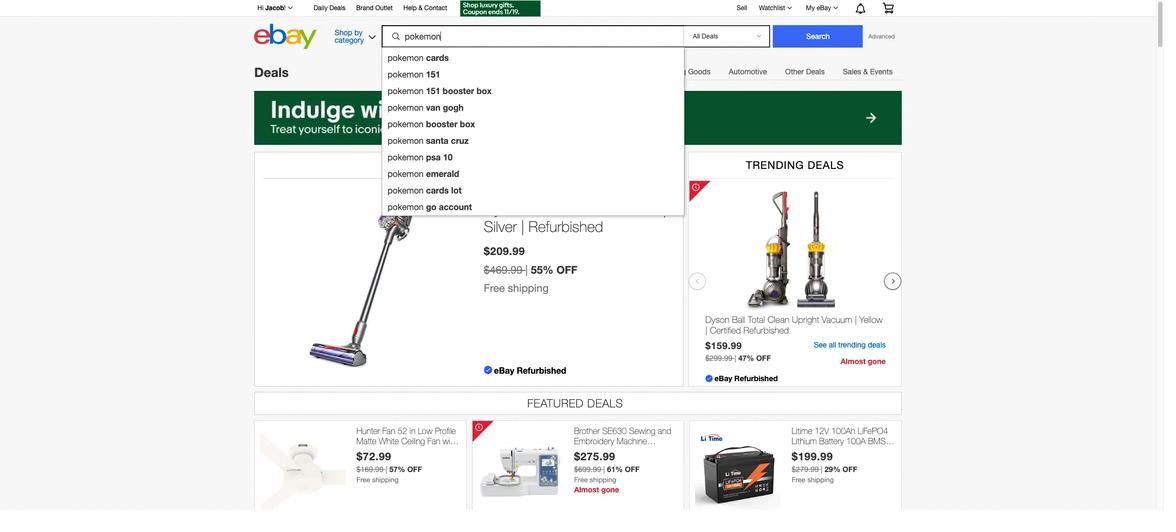 Task type: vqa. For each thing, say whether or not it's contained in the screenshot.
Machine
yes



Task type: describe. For each thing, give the bounding box(es) containing it.
low
[[418, 427, 433, 436]]

pokemon for santa cruz
[[388, 136, 424, 146]]

indulge with 10% off luxury finds treat yourself iconic pieces from trusted sellers. coupon ends 11/19. image
[[254, 91, 902, 145]]

all
[[829, 341, 837, 350]]

trending
[[746, 159, 805, 171]]

151 for 151
[[426, 69, 441, 79]]

shop by category
[[335, 28, 364, 44]]

refurbished inside dyson v8 cordless vacuum | silver | refurbished
[[529, 218, 604, 236]]

dyson for dyson ball total clean upright vacuum | yellow | certified refurbished
[[706, 315, 730, 325]]

off-
[[816, 447, 829, 457]]

spotlight
[[421, 159, 485, 171]]

motor
[[871, 447, 892, 457]]

57%
[[390, 465, 405, 475]]

deals for daily deals
[[330, 4, 346, 12]]

47%
[[739, 354, 755, 363]]

deals
[[868, 341, 886, 350]]

other
[[786, 67, 804, 76]]

lot
[[451, 185, 462, 195]]

daily deals link
[[314, 3, 346, 14]]

lifepo4
[[858, 427, 889, 436]]

1 horizontal spatial menu
[[574, 67, 649, 80]]

and inside brother se630 sewing and embroidery machine refurbished
[[658, 427, 672, 436]]

1 horizontal spatial gone
[[868, 357, 886, 366]]

almost gone
[[841, 357, 886, 366]]

category
[[335, 36, 364, 44]]

pokemon for cards lot
[[388, 186, 424, 195]]

Search for anything text field
[[384, 26, 682, 47]]

other deals
[[786, 67, 825, 76]]

no
[[406, 447, 417, 457]]

100a
[[847, 437, 866, 447]]

pokemon for go account
[[388, 202, 424, 212]]

100ah
[[832, 427, 856, 436]]

contact
[[425, 4, 447, 12]]

| inside $199.99 $279.99 | 29% off free shipping
[[821, 466, 823, 475]]

refurbished down 47%
[[735, 374, 778, 383]]

hunter fan 52 in low profile matte white ceiling fan with 3 blades and no light link
[[357, 427, 461, 457]]

pokemon for 151
[[388, 70, 424, 79]]

spotlight deal
[[421, 159, 517, 171]]

total
[[748, 315, 765, 325]]

pokemon for psa 10
[[388, 153, 424, 162]]

55%
[[531, 263, 554, 276]]

v8
[[528, 200, 545, 218]]

other deals link
[[776, 61, 834, 82]]

litime 12v 100ah lifepo4 lithium battery 100a bms for rv off-grid trolling motor link
[[792, 427, 896, 457]]

outlet
[[376, 4, 393, 12]]

$199.99
[[792, 450, 833, 463]]

litime
[[792, 427, 813, 436]]

automotive link
[[720, 61, 776, 82]]

dyson ball total clean upright vacuum | yellow | certified refurbished
[[706, 315, 883, 336]]

santa
[[426, 135, 449, 146]]

advanced link
[[863, 26, 901, 47]]

litime 12v 100ah lifepo4 lithium battery 100a bms for rv off-grid trolling motor
[[792, 427, 892, 457]]

refurbished inside the dyson ball total clean upright vacuum | yellow | certified refurbished
[[744, 326, 789, 336]]

in
[[410, 427, 416, 436]]

ebay for dyson v8 cordless vacuum | silver | refurbished
[[494, 366, 515, 376]]

1 vertical spatial box
[[460, 119, 475, 129]]

my ebay
[[807, 4, 832, 12]]

& for events
[[864, 67, 868, 76]]

embroidery
[[574, 437, 615, 447]]

daily
[[314, 4, 328, 12]]

ebay refurbished for dyson ball total clean upright vacuum | yellow | certified refurbished
[[715, 374, 778, 383]]

ball
[[732, 315, 746, 325]]

list box containing cards
[[382, 47, 685, 216]]

help
[[404, 4, 417, 12]]

brand outlet link
[[356, 3, 393, 14]]

help & contact
[[404, 4, 447, 12]]

ebay refurbished for dyson v8 cordless vacuum | silver | refurbished
[[494, 366, 567, 376]]

cruz
[[451, 135, 469, 146]]

account navigation
[[252, 0, 902, 18]]

see all trending deals
[[814, 341, 886, 350]]

61%
[[607, 465, 623, 475]]

for
[[792, 447, 801, 457]]

trolling
[[845, 447, 869, 457]]

with
[[443, 437, 457, 447]]

sell link
[[732, 4, 752, 12]]

ceiling
[[401, 437, 425, 447]]

12v
[[815, 427, 829, 436]]

52
[[398, 427, 407, 436]]

watchlist link
[[753, 2, 797, 14]]

blades
[[364, 447, 388, 457]]

sell
[[737, 4, 748, 12]]

$699.99
[[574, 466, 602, 475]]

0 vertical spatial almost
[[841, 357, 866, 366]]

deal
[[488, 159, 517, 171]]

pokemon santa cruz
[[388, 135, 469, 146]]

dyson ball total clean upright vacuum | yellow | certified refurbished link
[[706, 315, 886, 339]]

1 vertical spatial booster
[[426, 119, 458, 129]]

1 horizontal spatial fan
[[428, 437, 441, 447]]

$199.99 $279.99 | 29% off free shipping
[[792, 450, 858, 485]]

0 horizontal spatial menu
[[447, 61, 495, 80]]

pokemon van gogh
[[388, 102, 464, 112]]

pokemon for cards
[[388, 53, 424, 63]]

tab list containing sporting goods
[[447, 61, 902, 82]]

0 horizontal spatial fan
[[383, 427, 395, 436]]

brother
[[574, 427, 600, 436]]

shipping down $469.99 | 55% off
[[508, 282, 549, 295]]

dyson v8 cordless vacuum | silver | refurbished
[[484, 200, 667, 236]]

| inside $275.99 $699.99 | 61% off free shipping almost gone
[[604, 466, 605, 475]]

banner containing cards
[[252, 0, 902, 216]]

pokemon go account
[[388, 202, 472, 212]]

hunter
[[357, 427, 380, 436]]

hunter fan 52 in low profile matte white ceiling fan with 3 blades and no light
[[357, 427, 457, 457]]

van
[[426, 102, 441, 112]]

none submit inside banner
[[773, 25, 863, 48]]



Task type: locate. For each thing, give the bounding box(es) containing it.
free for $72.99
[[357, 477, 370, 485]]

vacuum
[[609, 200, 659, 218], [822, 315, 853, 325]]

pokemon inside pokemon cards lot
[[388, 186, 424, 195]]

shipping inside $199.99 $279.99 | 29% off free shipping
[[808, 477, 834, 485]]

matte
[[357, 437, 377, 447]]

pokemon inside pokemon go account
[[388, 202, 424, 212]]

1 horizontal spatial ebay
[[715, 374, 733, 383]]

10 pokemon from the top
[[388, 202, 424, 212]]

1 vertical spatial 151
[[426, 86, 441, 96]]

1 vertical spatial cards
[[426, 185, 449, 195]]

fan up white on the left
[[383, 427, 395, 436]]

deals for trending deals
[[808, 159, 845, 171]]

0 horizontal spatial ebay
[[494, 366, 515, 376]]

8 pokemon from the top
[[388, 169, 424, 179]]

151 for 151 booster box
[[426, 86, 441, 96]]

$169.99
[[357, 466, 384, 475]]

gone inside $275.99 $699.99 | 61% off free shipping almost gone
[[602, 486, 620, 495]]

your shopping cart image
[[882, 3, 895, 13]]

pokemon
[[388, 53, 424, 63], [388, 70, 424, 79], [388, 86, 424, 96], [388, 103, 424, 112], [388, 119, 424, 129], [388, 136, 424, 146], [388, 153, 424, 162], [388, 169, 424, 179], [388, 186, 424, 195], [388, 202, 424, 212]]

see
[[814, 341, 827, 350]]

pokemon down pokemon van gogh in the top left of the page
[[388, 119, 424, 129]]

refurbished down cordless
[[529, 218, 604, 236]]

almost inside $275.99 $699.99 | 61% off free shipping almost gone
[[574, 486, 600, 495]]

3 pokemon from the top
[[388, 86, 424, 96]]

pokemon for booster box
[[388, 119, 424, 129]]

free inside "$72.99 $169.99 | 57% off free shipping"
[[357, 477, 370, 485]]

| inside $469.99 | 55% off
[[526, 264, 528, 276]]

pokemon 151 booster box
[[388, 86, 492, 96]]

vacuum inside dyson v8 cordless vacuum | silver | refurbished
[[609, 200, 659, 218]]

banner
[[252, 0, 902, 216]]

2 cards from the top
[[426, 185, 449, 195]]

$275.99
[[574, 450, 616, 463]]

pokemon for 151 booster box
[[388, 86, 424, 96]]

$469.99 | 55% off
[[484, 263, 578, 276]]

pokemon up pokemon psa 10 on the left of the page
[[388, 136, 424, 146]]

and right sewing
[[658, 427, 672, 436]]

brand
[[356, 4, 374, 12]]

cards for cards
[[426, 52, 449, 63]]

free down $699.99
[[574, 477, 588, 485]]

shop by category button
[[330, 24, 378, 47]]

shipping
[[508, 282, 549, 295], [372, 477, 399, 485], [590, 477, 617, 485], [808, 477, 834, 485]]

off for $72.99
[[407, 465, 422, 475]]

pokemon left 'van'
[[388, 103, 424, 112]]

dyson v8 cordless vacuum | silver | refurbished link
[[484, 200, 673, 236]]

0 horizontal spatial vacuum
[[609, 200, 659, 218]]

gogh
[[443, 102, 464, 112]]

brand outlet
[[356, 4, 393, 12]]

$159.99
[[706, 341, 742, 352]]

help & contact link
[[404, 3, 447, 14]]

pokemon inside pokemon psa 10
[[388, 153, 424, 162]]

certified
[[710, 326, 741, 336]]

refurbished up the featured
[[517, 366, 567, 376]]

pokemon inside pokemon 151 booster box
[[388, 86, 424, 96]]

shipping down 61%
[[590, 477, 617, 485]]

0 vertical spatial dyson
[[484, 200, 524, 218]]

get the coupon image
[[460, 1, 541, 17]]

ebay inside account navigation
[[817, 4, 832, 12]]

dyson up "silver" at the left of page
[[484, 200, 524, 218]]

sales & events link
[[834, 61, 902, 82]]

$275.99 $699.99 | 61% off free shipping almost gone
[[574, 450, 640, 495]]

0 horizontal spatial and
[[391, 447, 404, 457]]

lithium
[[792, 437, 817, 447]]

off inside "$72.99 $169.99 | 57% off free shipping"
[[407, 465, 422, 475]]

0 vertical spatial vacuum
[[609, 200, 659, 218]]

dyson inside dyson v8 cordless vacuum | silver | refurbished
[[484, 200, 524, 218]]

off for $275.99
[[625, 465, 640, 475]]

psa
[[426, 152, 441, 162]]

fan
[[383, 427, 395, 436], [428, 437, 441, 447]]

151 up 'van'
[[426, 86, 441, 96]]

and
[[658, 427, 672, 436], [391, 447, 404, 457]]

refurbished inside brother se630 sewing and embroidery machine refurbished
[[574, 447, 617, 457]]

brother se630 sewing and embroidery machine refurbished link
[[574, 427, 679, 457]]

shop
[[335, 28, 353, 37]]

gone
[[868, 357, 886, 366], [602, 486, 620, 495]]

2 151 from the top
[[426, 86, 441, 96]]

3
[[357, 447, 361, 457]]

1 151 from the top
[[426, 69, 441, 79]]

almost down the 'trending'
[[841, 357, 866, 366]]

white
[[379, 437, 399, 447]]

light
[[419, 447, 436, 457]]

1 vertical spatial fan
[[428, 437, 441, 447]]

0 vertical spatial fan
[[383, 427, 395, 436]]

vacuum inside the dyson ball total clean upright vacuum | yellow | certified refurbished
[[822, 315, 853, 325]]

cards down emerald
[[426, 185, 449, 195]]

7 pokemon from the top
[[388, 153, 424, 162]]

dyson inside the dyson ball total clean upright vacuum | yellow | certified refurbished
[[706, 315, 730, 325]]

free shipping
[[484, 282, 549, 295]]

0 vertical spatial gone
[[868, 357, 886, 366]]

profile
[[435, 427, 456, 436]]

free inside $275.99 $699.99 | 61% off free shipping almost gone
[[574, 477, 588, 485]]

booster up santa
[[426, 119, 458, 129]]

events
[[871, 67, 893, 76]]

free for $275.99
[[574, 477, 588, 485]]

shipping for $72.99
[[372, 477, 399, 485]]

free down $469.99
[[484, 282, 505, 295]]

pokemon down pokemon cards lot
[[388, 202, 424, 212]]

1 vertical spatial dyson
[[706, 315, 730, 325]]

$72.99
[[357, 450, 392, 463]]

pokemon down pokemon cards
[[388, 70, 424, 79]]

hi jacob !
[[258, 4, 286, 12]]

ebay for dyson ball total clean upright vacuum | yellow | certified refurbished
[[715, 374, 733, 383]]

cards
[[426, 52, 449, 63], [426, 185, 449, 195]]

daily deals
[[314, 4, 346, 12]]

cards for cards lot
[[426, 185, 449, 195]]

watchlist
[[759, 4, 786, 12]]

0 horizontal spatial ebay refurbished
[[494, 366, 567, 376]]

refurbished
[[529, 218, 604, 236], [744, 326, 789, 336], [517, 366, 567, 376], [735, 374, 778, 383], [574, 447, 617, 457]]

1 horizontal spatial almost
[[841, 357, 866, 366]]

off right 57%
[[407, 465, 422, 475]]

pokemon for van gogh
[[388, 103, 424, 112]]

trending
[[839, 341, 866, 350]]

0 horizontal spatial almost
[[574, 486, 600, 495]]

refurbished down total
[[744, 326, 789, 336]]

0 vertical spatial 151
[[426, 69, 441, 79]]

machine
[[617, 437, 647, 447]]

pokemon inside pokemon booster box
[[388, 119, 424, 129]]

almost down $699.99
[[574, 486, 600, 495]]

off right 61%
[[625, 465, 640, 475]]

0 vertical spatial box
[[477, 86, 492, 96]]

0 vertical spatial booster
[[443, 86, 474, 96]]

ebay refurbished down 47%
[[715, 374, 778, 383]]

1 horizontal spatial ebay refurbished
[[715, 374, 778, 383]]

0 horizontal spatial dyson
[[484, 200, 524, 218]]

off inside $275.99 $699.99 | 61% off free shipping almost gone
[[625, 465, 640, 475]]

$72.99 $169.99 | 57% off free shipping
[[357, 450, 422, 485]]

& for contact
[[419, 4, 423, 12]]

pokemon up pokemon emerald on the top
[[388, 153, 424, 162]]

shipping inside "$72.99 $169.99 | 57% off free shipping"
[[372, 477, 399, 485]]

1 cards from the top
[[426, 52, 449, 63]]

None submit
[[773, 25, 863, 48]]

dyson
[[484, 200, 524, 218], [706, 315, 730, 325]]

$209.99
[[484, 245, 525, 258]]

0 vertical spatial and
[[658, 427, 672, 436]]

free inside $199.99 $279.99 | 29% off free shipping
[[792, 477, 806, 485]]

list box
[[382, 47, 685, 216]]

deals for other deals
[[806, 67, 825, 76]]

1 vertical spatial &
[[864, 67, 868, 76]]

0 horizontal spatial box
[[460, 119, 475, 129]]

featured deals
[[528, 397, 624, 410]]

pokemon cards
[[388, 52, 449, 63]]

shipping down 29%
[[808, 477, 834, 485]]

pokemon up pokemon 151
[[388, 53, 424, 63]]

1 horizontal spatial vacuum
[[822, 315, 853, 325]]

booster up gogh
[[443, 86, 474, 96]]

pokemon inside pokemon santa cruz
[[388, 136, 424, 146]]

free down $169.99
[[357, 477, 370, 485]]

free down $279.99
[[792, 477, 806, 485]]

1 horizontal spatial box
[[477, 86, 492, 96]]

free for $199.99
[[792, 477, 806, 485]]

menu
[[447, 61, 495, 80], [574, 67, 649, 80]]

ebay
[[817, 4, 832, 12], [494, 366, 515, 376], [715, 374, 733, 383]]

1 horizontal spatial and
[[658, 427, 672, 436]]

pokemon down pokemon emerald on the top
[[388, 186, 424, 195]]

2 pokemon from the top
[[388, 70, 424, 79]]

shipping inside $275.99 $699.99 | 61% off free shipping almost gone
[[590, 477, 617, 485]]

pokemon inside pokemon 151
[[388, 70, 424, 79]]

$279.99
[[792, 466, 819, 475]]

and inside hunter fan 52 in low profile matte white ceiling fan with 3 blades and no light
[[391, 447, 404, 457]]

0 vertical spatial &
[[419, 4, 423, 12]]

&
[[419, 4, 423, 12], [864, 67, 868, 76]]

6 pokemon from the top
[[388, 136, 424, 146]]

off for $199.99
[[843, 465, 858, 475]]

sales & events
[[843, 67, 893, 76]]

1 vertical spatial and
[[391, 447, 404, 457]]

pokemon inside pokemon van gogh
[[388, 103, 424, 112]]

gone down deals
[[868, 357, 886, 366]]

shipping down 57%
[[372, 477, 399, 485]]

jacob
[[265, 4, 284, 12]]

2 horizontal spatial ebay
[[817, 4, 832, 12]]

go
[[426, 202, 437, 212]]

see all trending deals link
[[814, 341, 886, 350]]

0 vertical spatial cards
[[426, 52, 449, 63]]

refurbished down embroidery
[[574, 447, 617, 457]]

0 horizontal spatial gone
[[602, 486, 620, 495]]

off right 47%
[[757, 354, 771, 363]]

151 up pokemon 151 booster box
[[426, 69, 441, 79]]

almost
[[841, 357, 866, 366], [574, 486, 600, 495]]

5 pokemon from the top
[[388, 119, 424, 129]]

emerald
[[426, 169, 460, 179]]

pokemon down pokemon 151
[[388, 86, 424, 96]]

deals for featured deals
[[588, 397, 624, 410]]

deals inside account navigation
[[330, 4, 346, 12]]

menu bar
[[447, 61, 902, 82]]

pokemon down pokemon psa 10 on the left of the page
[[388, 169, 424, 179]]

1 horizontal spatial &
[[864, 67, 868, 76]]

1 vertical spatial almost
[[574, 486, 600, 495]]

deals inside 'link'
[[806, 67, 825, 76]]

silver
[[484, 218, 517, 236]]

1 vertical spatial vacuum
[[822, 315, 853, 325]]

off right 55%
[[557, 263, 578, 276]]

off right 29%
[[843, 465, 858, 475]]

& right sales
[[864, 67, 868, 76]]

dyson for dyson v8 cordless vacuum | silver | refurbished
[[484, 200, 524, 218]]

menu bar containing sporting goods
[[447, 61, 902, 82]]

& right help
[[419, 4, 423, 12]]

pokemon inside pokemon cards
[[388, 53, 424, 63]]

gone down 61%
[[602, 486, 620, 495]]

sales
[[843, 67, 862, 76]]

1 horizontal spatial dyson
[[706, 315, 730, 325]]

ebay refurbished up the featured
[[494, 366, 567, 376]]

| inside $299.99 | 47% off
[[735, 355, 737, 363]]

& inside account navigation
[[419, 4, 423, 12]]

9 pokemon from the top
[[388, 186, 424, 195]]

pokemon for emerald
[[388, 169, 424, 179]]

tab list
[[447, 61, 902, 82]]

1 vertical spatial gone
[[602, 486, 620, 495]]

1 pokemon from the top
[[388, 53, 424, 63]]

dyson up the certified
[[706, 315, 730, 325]]

|
[[663, 200, 667, 218], [521, 218, 525, 236], [526, 264, 528, 276], [855, 315, 857, 325], [706, 326, 708, 336], [735, 355, 737, 363], [386, 466, 387, 475], [604, 466, 605, 475], [821, 466, 823, 475]]

and down white on the left
[[391, 447, 404, 457]]

0 horizontal spatial &
[[419, 4, 423, 12]]

off inside $199.99 $279.99 | 29% off free shipping
[[843, 465, 858, 475]]

sporting goods
[[658, 67, 711, 76]]

my
[[807, 4, 815, 12]]

battery
[[820, 437, 844, 447]]

yellow
[[860, 315, 883, 325]]

advanced
[[869, 33, 895, 40]]

my ebay link
[[801, 2, 843, 14]]

fan up light
[[428, 437, 441, 447]]

4 pokemon from the top
[[388, 103, 424, 112]]

$299.99 | 47% off
[[706, 354, 771, 363]]

brother se630 sewing and embroidery machine refurbished
[[574, 427, 672, 457]]

deals link
[[254, 65, 289, 80]]

ebay refurbished
[[494, 366, 567, 376], [715, 374, 778, 383]]

pokemon inside pokemon emerald
[[388, 169, 424, 179]]

& inside menu bar
[[864, 67, 868, 76]]

trending deals
[[746, 159, 845, 171]]

pokemon psa 10
[[388, 152, 453, 162]]

shipping for $199.99
[[808, 477, 834, 485]]

shipping for $275.99
[[590, 477, 617, 485]]

by
[[355, 28, 363, 37]]

booster
[[443, 86, 474, 96], [426, 119, 458, 129]]

cards up pokemon 151
[[426, 52, 449, 63]]

| inside "$72.99 $169.99 | 57% off free shipping"
[[386, 466, 387, 475]]



